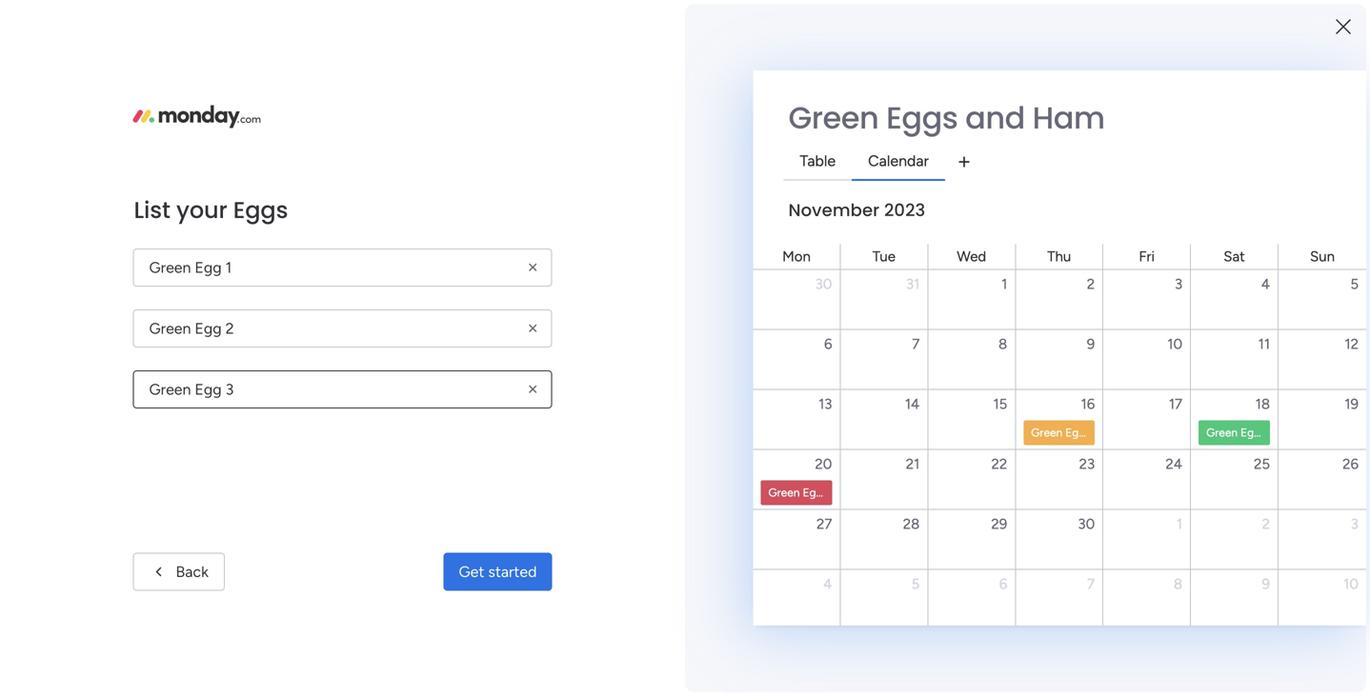 Task type: locate. For each thing, give the bounding box(es) containing it.
egg down 20
[[803, 486, 823, 500]]

2 horizontal spatial your
[[1111, 599, 1142, 617]]

1 horizontal spatial 3
[[1175, 276, 1183, 293]]

1 vertical spatial 10
[[1344, 576, 1359, 593]]

0 vertical spatial 5
[[1351, 276, 1359, 293]]

0 horizontal spatial 4
[[824, 576, 833, 593]]

1 vertical spatial templates
[[1192, 664, 1261, 682]]

email right change
[[965, 10, 999, 28]]

your inside boost your workflow in minutes with ready-made templates
[[1111, 599, 1142, 617]]

wed
[[958, 248, 987, 265]]

1 horizontal spatial 1
[[1089, 426, 1094, 440]]

my
[[321, 557, 346, 578]]

your up made
[[1111, 599, 1142, 617]]

made
[[1112, 622, 1150, 640]]

email right the resend
[[863, 10, 896, 28]]

install
[[1104, 337, 1141, 354]]

templates right explore
[[1192, 664, 1261, 682]]

0 horizontal spatial to
[[129, 385, 142, 401]]

green
[[789, 97, 879, 139], [1032, 426, 1063, 440], [1207, 426, 1238, 440], [769, 486, 800, 500]]

upload
[[1104, 240, 1150, 257]]

resend email link
[[811, 10, 896, 28]]

3
[[1175, 276, 1183, 293], [826, 486, 832, 500], [1352, 516, 1359, 533]]

7 up 'boost' in the bottom right of the page
[[1088, 576, 1096, 593]]

30 down the november
[[816, 276, 833, 293]]

0 vertical spatial templates
[[1154, 622, 1222, 640]]

1 vertical spatial to
[[129, 385, 142, 401]]

2 horizontal spatial email
[[965, 10, 999, 28]]

1 horizontal spatial 9
[[1263, 576, 1271, 593]]

1 vertical spatial workspaces
[[350, 557, 444, 578]]

email left address:
[[451, 10, 485, 28]]

3 email from the left
[[965, 10, 999, 28]]

0 horizontal spatial 10
[[1168, 336, 1183, 353]]

30 down the "23"
[[1079, 516, 1096, 533]]

mobile
[[1172, 337, 1215, 354]]

0 horizontal spatial 6
[[825, 336, 833, 353]]

6 up 13
[[825, 336, 833, 353]]

change email address
[[912, 10, 1052, 28]]

10
[[1168, 336, 1183, 353], [1344, 576, 1359, 593]]

to down empty.
[[155, 316, 168, 332]]

enable desktop notifications link
[[1085, 262, 1342, 283]]

your
[[1153, 240, 1182, 257]]

1 down 16 at right bottom
[[1089, 426, 1094, 440]]

egg down 18
[[1241, 426, 1261, 440]]

templates inside button
[[1192, 664, 1261, 682]]

1 email from the left
[[451, 10, 485, 28]]

1 vertical spatial 6
[[1000, 576, 1008, 593]]

address:
[[488, 10, 542, 28]]

1 right 31
[[1002, 276, 1008, 293]]

enable desktop notifications
[[1104, 264, 1291, 281]]

2 vertical spatial 2
[[1263, 516, 1271, 533]]

2
[[1088, 276, 1096, 293], [1264, 426, 1271, 440], [1263, 516, 1271, 533]]

23
[[1080, 456, 1096, 473]]

0 horizontal spatial 1
[[1002, 276, 1008, 293]]

members
[[1181, 288, 1241, 305]]

to left the join
[[129, 385, 142, 401]]

email for change email address
[[965, 10, 999, 28]]

9 left install
[[1087, 336, 1096, 353]]

1 circle o image from the top
[[1085, 266, 1097, 280]]

tue
[[873, 248, 896, 265]]

0 horizontal spatial workspaces
[[69, 190, 140, 206]]

0 vertical spatial 4
[[1262, 276, 1271, 293]]

boost
[[1068, 599, 1108, 617]]

your right confirm on the top left of the page
[[419, 10, 448, 28]]

workspaces right my on the bottom left of the page
[[350, 557, 444, 578]]

0 horizontal spatial 3
[[826, 486, 832, 500]]

0 horizontal spatial 9
[[1087, 336, 1096, 353]]

circle o image
[[1085, 266, 1097, 280], [1085, 339, 1097, 353]]

workspace up this
[[74, 295, 139, 311]]

1 vertical spatial your
[[176, 194, 228, 226]]

0 vertical spatial 30
[[816, 276, 833, 293]]

7 down 31
[[913, 336, 920, 353]]

help image
[[1251, 51, 1270, 71]]

17
[[1170, 396, 1183, 413]]

2 circle o image from the top
[[1085, 339, 1097, 353]]

1 horizontal spatial 5
[[1351, 276, 1359, 293]]

2 down 18
[[1264, 426, 1271, 440]]

green for green egg 1
[[1032, 426, 1063, 440]]

0 vertical spatial 7
[[913, 336, 920, 353]]

0 horizontal spatial 8
[[999, 336, 1008, 353]]

30
[[816, 276, 833, 293], [1079, 516, 1096, 533]]

5 down the 28 in the right bottom of the page
[[912, 576, 920, 593]]

8 up "15" at the bottom right
[[999, 336, 1008, 353]]

ready-
[[1068, 622, 1112, 640]]

2 vertical spatial your
[[1111, 599, 1142, 617]]

workspace
[[74, 295, 139, 311], [87, 316, 152, 332]]

0 horizontal spatial eggs
[[233, 194, 288, 226]]

templates
[[1154, 622, 1222, 640], [1192, 664, 1261, 682]]

templates down 'workflow' on the right bottom
[[1154, 622, 1222, 640]]

resend email
[[811, 10, 896, 28]]

0 vertical spatial circle o image
[[1085, 266, 1097, 280]]

0 horizontal spatial 5
[[912, 576, 920, 593]]

workspaces inside button
[[69, 190, 140, 206]]

egg for 20
[[803, 486, 823, 500]]

this workspace is empty. join this workspace to create content.
[[34, 295, 209, 353]]

1 vertical spatial 1
[[1089, 426, 1094, 440]]

1 horizontal spatial email
[[863, 10, 896, 28]]

9 up minutes
[[1263, 576, 1271, 593]]

circle o image inside enable desktop notifications link
[[1085, 266, 1097, 280]]

1 vertical spatial circle o image
[[1085, 339, 1097, 353]]

2 horizontal spatial egg
[[1241, 426, 1261, 440]]

2 down 25
[[1263, 516, 1271, 533]]

1 vertical spatial 8
[[1174, 576, 1183, 593]]

0 horizontal spatial your
[[176, 194, 228, 226]]

12
[[1345, 336, 1359, 353]]

14
[[905, 396, 920, 413]]

29
[[992, 516, 1008, 533]]

workspaces
[[69, 190, 140, 206], [350, 557, 444, 578]]

circle o image inside install our mobile app 'link'
[[1085, 339, 1097, 353]]

8 up 'workflow' on the right bottom
[[1174, 576, 1183, 593]]

1 horizontal spatial 7
[[1088, 576, 1096, 593]]

your right list
[[176, 194, 228, 226]]

1 vertical spatial 9
[[1263, 576, 1271, 593]]

6 down "29"
[[1000, 576, 1008, 593]]

0 vertical spatial eggs
[[887, 97, 958, 139]]

8
[[999, 336, 1008, 353], [1174, 576, 1183, 593]]

5
[[1351, 276, 1359, 293], [912, 576, 920, 593]]

4
[[1262, 276, 1271, 293], [824, 576, 833, 593]]

1 horizontal spatial to
[[155, 316, 168, 332]]

green egg 2
[[1207, 426, 1271, 440]]

1 horizontal spatial workspaces
[[350, 557, 444, 578]]

0 horizontal spatial email
[[451, 10, 485, 28]]

your for list your eggs
[[176, 194, 228, 226]]

1 down 24 at the bottom of page
[[1177, 516, 1183, 533]]

this
[[47, 295, 71, 311]]

2023
[[885, 198, 926, 223]]

profile
[[1171, 312, 1212, 330]]

0 vertical spatial to
[[155, 316, 168, 332]]

0 vertical spatial workspace
[[74, 295, 139, 311]]

1 vertical spatial 3
[[826, 486, 832, 500]]

1 horizontal spatial 10
[[1344, 576, 1359, 593]]

egg down 16 at right bottom
[[1066, 426, 1086, 440]]

5 up 12
[[1351, 276, 1359, 293]]

0 vertical spatial 2
[[1088, 276, 1096, 293]]

1 vertical spatial 30
[[1079, 516, 1096, 533]]

browse workspaces button
[[13, 183, 190, 213]]

0 vertical spatial your
[[419, 10, 448, 28]]

list your eggs
[[134, 194, 288, 226]]

None text field
[[133, 310, 552, 348], [133, 371, 552, 409], [133, 310, 552, 348], [133, 371, 552, 409]]

6
[[825, 336, 833, 353], [1000, 576, 1008, 593]]

0 vertical spatial 1
[[1002, 276, 1008, 293]]

and
[[966, 97, 1026, 139]]

please confirm your email address: samiamgreeneggsnham27@gmail.com
[[322, 10, 793, 28]]

1 horizontal spatial eggs
[[887, 97, 958, 139]]

egg
[[1066, 426, 1086, 440], [1241, 426, 1261, 440], [803, 486, 823, 500]]

browse workspaces
[[22, 190, 140, 206]]

Search in workspace field
[[40, 227, 159, 249]]

2 horizontal spatial 1
[[1177, 516, 1183, 533]]

photo
[[1186, 240, 1224, 257]]

0 horizontal spatial 30
[[816, 276, 833, 293]]

to inside this workspace is empty. join this workspace to create content.
[[155, 316, 168, 332]]

workspace up content.
[[87, 316, 152, 332]]

this
[[62, 316, 84, 332]]

2 vertical spatial 3
[[1352, 516, 1359, 533]]

1 vertical spatial 5
[[912, 576, 920, 593]]

0 horizontal spatial egg
[[803, 486, 823, 500]]

0 vertical spatial 8
[[999, 336, 1008, 353]]

2 left invite
[[1088, 276, 1096, 293]]

green egg 1
[[1032, 426, 1094, 440]]

circle o image left install
[[1085, 339, 1097, 353]]

1 horizontal spatial egg
[[1066, 426, 1086, 440]]

eggs
[[887, 97, 958, 139], [233, 194, 288, 226]]

2 email from the left
[[863, 10, 896, 28]]

None text field
[[133, 249, 552, 287]]

apps image
[[1162, 51, 1181, 71]]

samiamgreeneggsnham27@gmail.com
[[546, 10, 793, 28]]

egg for 16
[[1066, 426, 1086, 440]]

circle o image left enable
[[1085, 266, 1097, 280]]

invite
[[1104, 288, 1140, 305]]

1 vertical spatial workspace
[[87, 316, 152, 332]]

is
[[142, 295, 151, 311]]

21
[[906, 456, 920, 473]]

notifications image
[[1036, 51, 1055, 71]]

0 vertical spatial 3
[[1175, 276, 1183, 293]]

to inside button
[[129, 385, 142, 401]]

1
[[1002, 276, 1008, 293], [1089, 426, 1094, 440], [1177, 516, 1183, 533]]

0 vertical spatial workspaces
[[69, 190, 140, 206]]

november 2023
[[789, 198, 926, 223]]

7
[[913, 336, 920, 353], [1088, 576, 1096, 593]]

with
[[1286, 599, 1316, 617]]

workspaces up search in workspace field
[[69, 190, 140, 206]]

1 vertical spatial 7
[[1088, 576, 1096, 593]]



Task type: vqa. For each thing, say whether or not it's contained in the screenshot.
Green Egg 1
yes



Task type: describe. For each thing, give the bounding box(es) containing it.
1 horizontal spatial your
[[419, 10, 448, 28]]

request
[[76, 385, 126, 401]]

back
[[176, 563, 209, 582]]

boost your workflow in minutes with ready-made templates
[[1068, 599, 1316, 640]]

0 vertical spatial 9
[[1087, 336, 1096, 353]]

give
[[1094, 111, 1123, 128]]

install our mobile app
[[1104, 337, 1246, 354]]

browse
[[22, 190, 66, 206]]

email for resend email
[[863, 10, 896, 28]]

get
[[459, 563, 485, 582]]

2 horizontal spatial 3
[[1352, 516, 1359, 533]]

upload your photo
[[1104, 240, 1224, 257]]

explore
[[1138, 664, 1189, 682]]

in
[[1212, 599, 1224, 617]]

green for green egg 2
[[1207, 426, 1238, 440]]

green for green egg 3
[[769, 486, 800, 500]]

desktop
[[1151, 264, 1204, 281]]

13
[[819, 396, 833, 413]]

feedback
[[1126, 111, 1186, 128]]

explore templates
[[1138, 664, 1261, 682]]

workspaces for browse workspaces
[[69, 190, 140, 206]]

invite team members (0/1) link
[[1104, 286, 1342, 308]]

1 horizontal spatial 4
[[1262, 276, 1271, 293]]

resend
[[811, 10, 859, 28]]

invite team members (0/1) complete profile
[[1104, 288, 1275, 330]]

join
[[145, 385, 167, 401]]

address
[[1002, 10, 1052, 28]]

1 vertical spatial 2
[[1264, 426, 1271, 440]]

our
[[1145, 337, 1169, 354]]

workspaces for my workspaces
[[350, 557, 444, 578]]

19
[[1345, 396, 1359, 413]]

add to favorites image
[[540, 387, 559, 406]]

27
[[817, 516, 833, 533]]

24
[[1166, 456, 1183, 473]]

templates image image
[[1073, 450, 1325, 581]]

18
[[1256, 396, 1271, 413]]

your for boost your workflow in minutes with ready-made templates
[[1111, 599, 1142, 617]]

1 vertical spatial 4
[[824, 576, 833, 593]]

1 horizontal spatial 6
[[1000, 576, 1008, 593]]

15
[[994, 396, 1008, 413]]

egg for 18
[[1241, 426, 1261, 440]]

search everything image
[[1209, 51, 1228, 71]]

complete
[[1104, 312, 1167, 330]]

november
[[789, 198, 880, 223]]

invite members image
[[1120, 51, 1139, 71]]

upload your photo link
[[1104, 238, 1342, 259]]

11
[[1259, 336, 1271, 353]]

started
[[488, 563, 537, 582]]

0 vertical spatial 10
[[1168, 336, 1183, 353]]

circle o image for enable
[[1085, 266, 1097, 280]]

join
[[34, 316, 59, 332]]

green egg 3
[[769, 486, 832, 500]]

logo image
[[133, 105, 261, 128]]

20
[[815, 456, 833, 473]]

(0/1)
[[1244, 288, 1275, 305]]

inbox image
[[1078, 51, 1097, 71]]

get started button
[[444, 553, 552, 592]]

green for green eggs and ham
[[789, 97, 879, 139]]

list
[[134, 194, 170, 226]]

28
[[904, 516, 920, 533]]

give feedback
[[1094, 111, 1186, 128]]

26
[[1343, 456, 1359, 473]]

change
[[912, 10, 961, 28]]

request to join
[[76, 385, 167, 401]]

my workspaces
[[321, 557, 444, 578]]

22
[[992, 456, 1008, 473]]

complete profile link
[[1104, 311, 1342, 332]]

team
[[1143, 288, 1177, 305]]

v2 user feedback image
[[1072, 109, 1086, 130]]

minutes
[[1228, 599, 1282, 617]]

31
[[907, 276, 920, 293]]

sat
[[1224, 248, 1246, 265]]

ham
[[1033, 97, 1106, 139]]

enable
[[1104, 264, 1147, 281]]

1 horizontal spatial 8
[[1174, 576, 1183, 593]]

confirm
[[366, 10, 416, 28]]

25
[[1255, 456, 1271, 473]]

mon
[[783, 248, 811, 265]]

circle o image for install
[[1085, 339, 1097, 353]]

notifications
[[1207, 264, 1291, 281]]

thu
[[1048, 248, 1072, 265]]

1 horizontal spatial 30
[[1079, 516, 1096, 533]]

templates inside boost your workflow in minutes with ready-made templates
[[1154, 622, 1222, 640]]

back button
[[133, 553, 225, 592]]

explore templates button
[[1068, 654, 1331, 692]]

app
[[1219, 337, 1246, 354]]

content.
[[97, 337, 147, 353]]

change email address link
[[912, 10, 1052, 28]]

workflow
[[1145, 599, 1208, 617]]

2 vertical spatial 1
[[1177, 516, 1183, 533]]

0 horizontal spatial 7
[[913, 336, 920, 353]]

install our mobile app link
[[1085, 335, 1342, 356]]

sam green image
[[1317, 46, 1348, 76]]

please
[[322, 10, 363, 28]]

sun
[[1311, 248, 1336, 265]]

16
[[1082, 396, 1096, 413]]

request to join button
[[69, 378, 174, 408]]

1 vertical spatial eggs
[[233, 194, 288, 226]]

green eggs and ham
[[789, 97, 1106, 139]]

0 vertical spatial 6
[[825, 336, 833, 353]]



